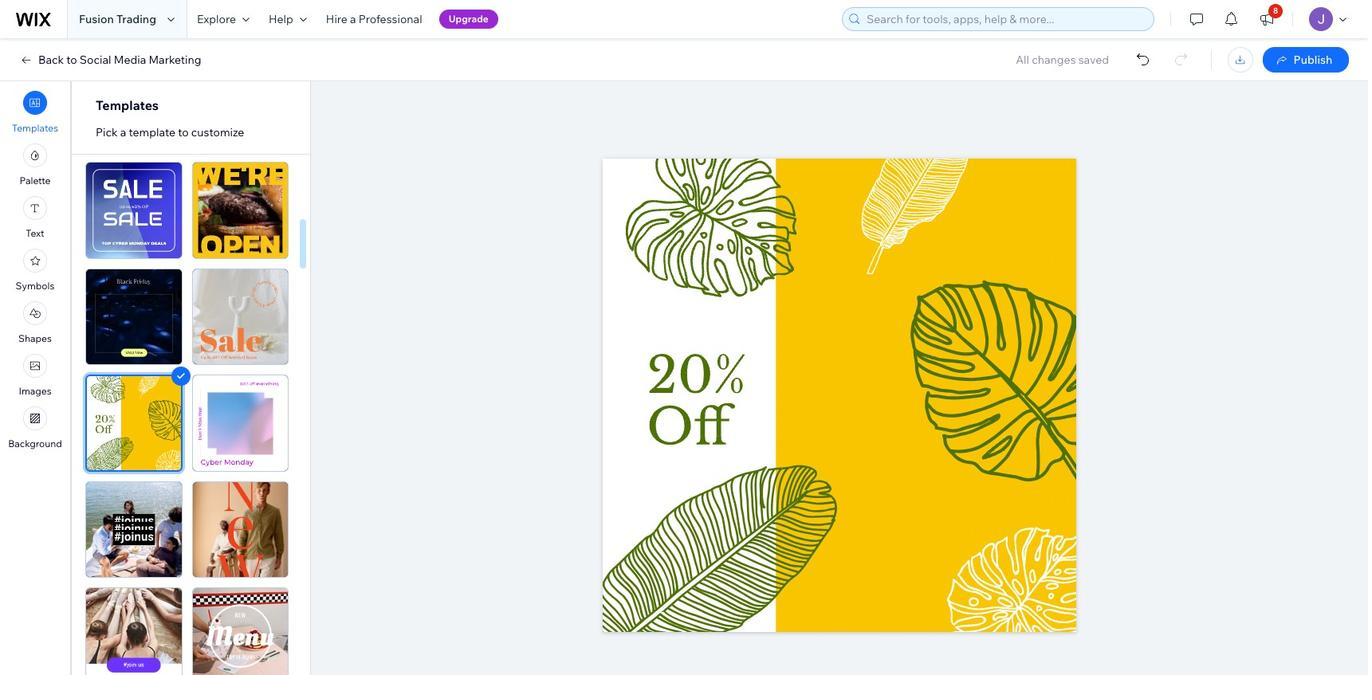 Task type: vqa. For each thing, say whether or not it's contained in the screenshot.
to
yes



Task type: locate. For each thing, give the bounding box(es) containing it.
0 horizontal spatial a
[[120, 125, 126, 140]]

0 horizontal spatial to
[[66, 53, 77, 67]]

to right back
[[66, 53, 77, 67]]

a for template
[[120, 125, 126, 140]]

0 vertical spatial a
[[350, 12, 356, 26]]

0 vertical spatial to
[[66, 53, 77, 67]]

background button
[[8, 407, 62, 450]]

help button
[[259, 0, 316, 38]]

1 vertical spatial templates
[[12, 122, 58, 134]]

back to social media marketing button
[[19, 53, 201, 67]]

images button
[[19, 354, 52, 397]]

fusion trading
[[79, 12, 156, 26]]

template
[[129, 125, 176, 140]]

templates up palette button
[[12, 122, 58, 134]]

0 vertical spatial templates
[[96, 97, 159, 113]]

a right the hire
[[350, 12, 356, 26]]

changes
[[1032, 53, 1076, 67]]

1 horizontal spatial a
[[350, 12, 356, 26]]

to right template
[[178, 125, 189, 140]]

saved
[[1079, 53, 1109, 67]]

publish
[[1294, 53, 1333, 67]]

templates
[[96, 97, 159, 113], [12, 122, 58, 134]]

professional
[[359, 12, 422, 26]]

a
[[350, 12, 356, 26], [120, 125, 126, 140]]

a right pick
[[120, 125, 126, 140]]

all changes saved
[[1016, 53, 1109, 67]]

menu
[[0, 86, 70, 454]]

hire a professional link
[[316, 0, 432, 38]]

1 vertical spatial a
[[120, 125, 126, 140]]

8
[[1273, 6, 1278, 16]]

0 horizontal spatial templates
[[12, 122, 58, 134]]

1 horizontal spatial to
[[178, 125, 189, 140]]

pick
[[96, 125, 118, 140]]

to
[[66, 53, 77, 67], [178, 125, 189, 140]]

marketing
[[149, 53, 201, 67]]

fusion
[[79, 12, 114, 26]]

palette button
[[20, 144, 51, 187]]

8 button
[[1249, 0, 1285, 38]]

1 vertical spatial to
[[178, 125, 189, 140]]

shapes button
[[18, 301, 52, 344]]

templates up pick
[[96, 97, 159, 113]]



Task type: describe. For each thing, give the bounding box(es) containing it.
media
[[114, 53, 146, 67]]

pick a template to customize
[[96, 125, 244, 140]]

all
[[1016, 53, 1029, 67]]

customize
[[191, 125, 244, 140]]

back to social media marketing
[[38, 53, 201, 67]]

publish button
[[1263, 47, 1349, 73]]

templates button
[[12, 91, 58, 134]]

text
[[26, 227, 44, 239]]

back
[[38, 53, 64, 67]]

trading
[[116, 12, 156, 26]]

1 horizontal spatial templates
[[96, 97, 159, 113]]

menu containing templates
[[0, 86, 70, 454]]

palette
[[20, 175, 51, 187]]

background
[[8, 438, 62, 450]]

explore
[[197, 12, 236, 26]]

help
[[269, 12, 293, 26]]

a for professional
[[350, 12, 356, 26]]

shapes
[[18, 333, 52, 344]]

symbols
[[16, 280, 55, 292]]

social
[[80, 53, 111, 67]]

text button
[[23, 196, 47, 239]]

hire a professional
[[326, 12, 422, 26]]

symbols button
[[16, 249, 55, 292]]

images
[[19, 385, 52, 397]]

upgrade
[[449, 13, 489, 25]]

upgrade button
[[439, 10, 498, 29]]

hire
[[326, 12, 348, 26]]

Search for tools, apps, help & more... field
[[862, 8, 1149, 30]]



